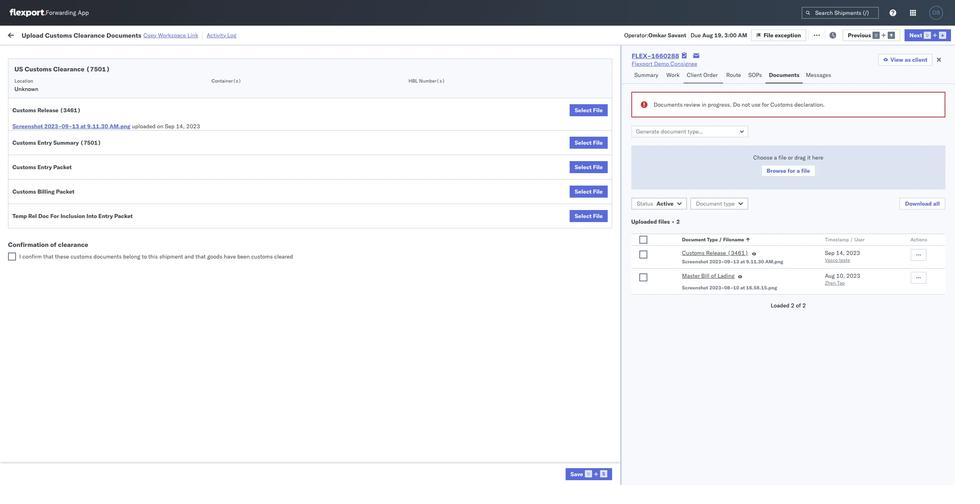 Task type: vqa. For each thing, say whether or not it's contained in the screenshot.
|
no



Task type: describe. For each thing, give the bounding box(es) containing it.
5 2:59 from the top
[[168, 149, 180, 157]]

mbl/mawb numbers
[[721, 65, 770, 71]]

205
[[185, 31, 195, 38]]

1 / from the left
[[720, 237, 723, 243]]

customs right use
[[771, 101, 793, 108]]

1 test123456 from the top
[[721, 79, 755, 86]]

view as client button
[[879, 54, 933, 66]]

2 for ∙
[[677, 218, 680, 225]]

13,
[[216, 255, 225, 262]]

download all
[[906, 200, 941, 207]]

a inside button
[[797, 167, 800, 174]]

0 horizontal spatial omkar
[[649, 31, 667, 39]]

2 flex-1846748 from the top
[[580, 96, 621, 104]]

temp rel doc for inclusion into entry packet
[[12, 212, 133, 220]]

select for customs entry summary (7501)
[[575, 139, 592, 146]]

0 horizontal spatial for
[[762, 101, 770, 108]]

demo
[[655, 60, 669, 67]]

my
[[8, 29, 21, 40]]

1 horizontal spatial omkar
[[854, 79, 871, 86]]

2 edt, from the top
[[192, 96, 205, 104]]

1 vertical spatial summary
[[53, 139, 79, 146]]

Generate document type... text field
[[632, 125, 749, 138]]

am.png for screenshot 2023-09-13 at 9.11.30 am.png
[[766, 259, 784, 265]]

3 flex-1846748 from the top
[[580, 114, 621, 121]]

2 maeu9408431 from the top
[[721, 290, 762, 298]]

2 ocean fcl from the top
[[322, 132, 350, 139]]

select file button for customs release (3461)
[[570, 104, 608, 116]]

(7501) for us customs clearance (7501)
[[86, 65, 110, 73]]

3 nov from the top
[[206, 114, 217, 121]]

1893174
[[597, 255, 621, 262]]

choose a file or drag it here
[[754, 154, 824, 161]]

2023- for screenshot 2023-08-10 at 16.58.15.png
[[710, 285, 725, 291]]

6 resize handle column header from the left
[[553, 62, 563, 485]]

0 horizontal spatial file exception
[[764, 31, 802, 39]]

timestamp / user button
[[824, 235, 895, 243]]

master bill of lading
[[683, 272, 735, 279]]

customs entry summary (7501)
[[12, 139, 101, 146]]

consignee
[[671, 60, 698, 67]]

6 flex-1846748 from the top
[[580, 167, 621, 174]]

1989365
[[597, 467, 621, 474]]

confirmation of clearance
[[8, 241, 88, 249]]

3 hlxu6269489, from the top
[[695, 114, 736, 121]]

documents button
[[766, 68, 803, 83]]

location unknown
[[14, 78, 38, 93]]

1 flex-1889466 from the top
[[580, 185, 621, 192]]

previous
[[849, 31, 872, 39]]

1 vertical spatial actions
[[911, 237, 928, 243]]

confirm pickup from los angeles, ca link
[[18, 219, 114, 227]]

select for customs release (3461)
[[575, 107, 592, 114]]

file for customs entry summary (7501)
[[593, 139, 603, 146]]

4 hlxu8034992 from the top
[[737, 131, 776, 139]]

save button
[[566, 468, 612, 480]]

2 2130387 from the top
[[597, 290, 621, 298]]

fcl for schedule delivery appointment link related to 2:59 am est, dec 14, 2022
[[340, 202, 350, 209]]

uetu5238478 for confirm pickup from los angeles, ca
[[695, 220, 734, 227]]

loaded 2 of 2
[[771, 302, 806, 309]]

0 horizontal spatial exception
[[775, 31, 802, 39]]

cleared
[[274, 253, 293, 260]]

zhen
[[825, 280, 836, 286]]

6 hlxu6269489, from the top
[[695, 167, 736, 174]]

1 schedule delivery appointment link from the top
[[18, 78, 99, 86]]

select file for customs entry summary (7501)
[[575, 139, 603, 146]]

aug 10, 2023 zhen tao
[[825, 272, 861, 286]]

browse for a file
[[767, 167, 811, 174]]

(7501) for customs entry summary (7501)
[[80, 139, 101, 146]]

copy workspace link button
[[144, 31, 198, 39]]

for
[[50, 212, 59, 220]]

mbl/mawb numbers button
[[717, 63, 842, 71]]

os
[[933, 10, 941, 16]]

3 2130384 from the top
[[597, 414, 621, 421]]

omkar savant
[[854, 79, 890, 86]]

759 at risk
[[148, 31, 175, 38]]

9.11.30 for screenshot 2023-09-13 at 9.11.30 am.png uploaded on sep 14, 2023
[[87, 123, 108, 130]]

summary inside button
[[635, 71, 659, 79]]

master
[[683, 272, 700, 279]]

8 schedule from the top
[[18, 255, 42, 262]]

previous button
[[843, 29, 901, 41]]

clearance
[[58, 241, 88, 249]]

forwarding
[[46, 9, 76, 17]]

5 1846748 from the top
[[597, 149, 621, 157]]

1 2:59 from the top
[[168, 79, 180, 86]]

2 2:59 from the top
[[168, 96, 180, 104]]

5 fcl from the top
[[340, 220, 350, 227]]

delivery for 3rd schedule delivery appointment link from the bottom
[[44, 78, 64, 86]]

0 horizontal spatial on
[[157, 123, 164, 130]]

schedule pickup from los angeles, ca link for second schedule pickup from los angeles, ca button from the bottom
[[18, 184, 117, 192]]

and
[[185, 253, 194, 260]]

delivery for confirm delivery link
[[40, 237, 61, 244]]

action
[[928, 31, 945, 38]]

all
[[934, 200, 941, 207]]

1 5, from the top
[[218, 79, 223, 86]]

9 resize handle column header from the left
[[840, 62, 850, 485]]

0 horizontal spatial (3461)
[[60, 107, 81, 114]]

tao
[[838, 280, 845, 286]]

sep inside sep 14, 2023 vasco teste
[[825, 249, 835, 257]]

6 ceau7522281, from the top
[[652, 167, 693, 174]]

fcl for 2:59 am edt, nov 5, 2022 schedule delivery appointment link
[[340, 132, 350, 139]]

messages
[[806, 71, 832, 79]]

documents review in progress. do not use for customs declaration.
[[654, 101, 825, 108]]

(3461) inside customs release (3461) link
[[728, 249, 749, 257]]

13 for screenshot 2023-09-13 at 9.11.30 am.png
[[734, 259, 740, 265]]

19,
[[715, 31, 724, 39]]

file for customs entry packet
[[593, 164, 603, 171]]

active
[[657, 200, 674, 207]]

schedule pickup from los angeles, ca link for 1st schedule pickup from los angeles, ca button from the top of the page
[[18, 96, 117, 104]]

1 ceau7522281, hlxu6269489, hlxu8034992 from the top
[[652, 79, 776, 86]]

1 maeu9408431 from the top
[[721, 273, 762, 280]]

bill
[[702, 272, 710, 279]]

select for temp rel doc for inclusion into entry packet
[[575, 212, 592, 220]]

5 5, from the top
[[218, 149, 223, 157]]

5 flex-1846748 from the top
[[580, 149, 621, 157]]

msdu7304509
[[652, 255, 693, 262]]

7:00 pm est, dec 23, 2022
[[168, 220, 241, 227]]

1 flex-2130387 from the top
[[580, 273, 621, 280]]

schedule pickup from los angeles, ca for 1st schedule pickup from los angeles, ca button from the top of the page schedule pickup from los angeles, ca link
[[18, 96, 117, 103]]

1 vertical spatial savant
[[872, 79, 890, 86]]

uetu5238478 for confirm delivery
[[695, 237, 734, 245]]

1 ceau7522281, from the top
[[652, 79, 693, 86]]

0 vertical spatial actions
[[924, 65, 940, 71]]

2 vertical spatial packet
[[114, 212, 133, 220]]

client order
[[687, 71, 718, 79]]

screenshot for screenshot 2023-09-13 at 9.11.30 am.png
[[683, 259, 709, 265]]

5 flex-2130387 from the top
[[580, 396, 621, 404]]

confirm delivery link
[[18, 237, 61, 245]]

select file for customs release (3461)
[[575, 107, 603, 114]]

upload customs clearance documents link
[[18, 166, 118, 174]]

next
[[910, 31, 923, 39]]

2 for of
[[803, 302, 806, 309]]

client
[[687, 71, 702, 79]]

at left risk
[[160, 31, 165, 38]]

entry for packet
[[37, 164, 52, 171]]

activity
[[207, 31, 226, 39]]

numbers for container numbers
[[675, 65, 694, 71]]

2 gvcu5265864 from the top
[[652, 290, 691, 297]]

batch
[[911, 31, 926, 38]]

customs inside customs release (3461) link
[[683, 249, 705, 257]]

4 schedule from the top
[[18, 131, 42, 139]]

at for screenshot 2023-08-10 at 16.58.15.png
[[741, 285, 746, 291]]

status active
[[637, 200, 674, 207]]

clearance for us customs clearance (7501)
[[53, 65, 85, 73]]

fcl for 1st schedule pickup from los angeles, ca button from the top of the page schedule pickup from los angeles, ca link
[[340, 96, 350, 104]]

schedule pickup from los angeles, ca for third schedule pickup from los angeles, ca button from the bottom schedule pickup from los angeles, ca link
[[18, 149, 117, 156]]

upload customs clearance documents copy workspace link
[[22, 31, 198, 39]]

container
[[652, 65, 673, 71]]

1 hlxu8034992 from the top
[[737, 79, 776, 86]]

confirm for confirm delivery
[[18, 237, 39, 244]]

confirm
[[22, 253, 42, 260]]

3 ocean fcl from the top
[[322, 149, 350, 157]]

batch action
[[911, 31, 945, 38]]

2 abcdefg78456546 from the top
[[721, 202, 775, 209]]

6 ceau7522281, hlxu6269489, hlxu8034992 from the top
[[652, 167, 776, 174]]

5 test123456 from the top
[[721, 149, 755, 157]]

document for document type
[[696, 200, 723, 207]]

file for temp rel doc for inclusion into entry packet
[[593, 212, 603, 220]]

2023 inside sep 14, 2023 vasco teste
[[847, 249, 861, 257]]

workitem button
[[5, 63, 155, 71]]

for inside browse for a file button
[[788, 167, 796, 174]]

goods
[[207, 253, 223, 260]]

select for customs billing packet
[[575, 188, 592, 195]]

upload for upload customs clearance documents copy workspace link
[[22, 31, 44, 39]]

1 nov from the top
[[206, 79, 217, 86]]

4 ceau7522281, from the top
[[652, 131, 693, 139]]

numbers for mbl/mawb numbers
[[750, 65, 770, 71]]

2 that from the left
[[196, 253, 206, 260]]

3 schedule from the top
[[18, 114, 42, 121]]

do
[[734, 101, 741, 108]]

screenshot 2023-09-13 at 9.11.30 am.png uploaded on sep 14, 2023
[[12, 123, 200, 130]]

message (0)
[[108, 31, 141, 38]]

delivery for 2:59 am edt, nov 5, 2022 schedule delivery appointment link
[[44, 131, 64, 139]]

customs down forwarding
[[45, 31, 72, 39]]

09- for screenshot 2023-09-13 at 9.11.30 am.png
[[725, 259, 734, 265]]

2023- for screenshot 2023-09-13 at 9.11.30 am.png
[[710, 259, 725, 265]]

work
[[23, 29, 44, 40]]

5 hlxu8034992 from the top
[[737, 149, 776, 156]]

type
[[708, 237, 718, 243]]

documents inside button
[[769, 71, 800, 79]]

4 5, from the top
[[218, 132, 223, 139]]

Search Shipments (/) text field
[[802, 7, 880, 19]]

screenshot for screenshot 2023-09-13 at 9.11.30 am.png uploaded on sep 14, 2023
[[12, 123, 43, 130]]

select file button for temp rel doc for inclusion into entry packet
[[570, 210, 608, 222]]

2 flex-2130384 from the top
[[580, 361, 621, 368]]

link
[[188, 31, 198, 39]]

by:
[[29, 49, 37, 56]]

6 hlxu8034992 from the top
[[737, 167, 776, 174]]

customs entry packet
[[12, 164, 72, 171]]

1 appointment from the top
[[66, 78, 99, 86]]

customs down by:
[[25, 65, 52, 73]]

0 horizontal spatial 14,
[[176, 123, 185, 130]]

ca inside confirm pickup from los angeles, ca link
[[106, 219, 114, 227]]

0 vertical spatial of
[[50, 241, 56, 249]]

import work
[[68, 31, 102, 38]]

screenshot for screenshot 2023-08-10 at 16.58.15.png
[[683, 285, 709, 291]]

0 horizontal spatial savant
[[668, 31, 687, 39]]

appointment for 2:59 am edt, nov 5, 2022
[[66, 131, 99, 139]]

2 schedule from the top
[[18, 96, 42, 103]]

3 flex-1889466 from the top
[[580, 220, 621, 227]]

1 schedule delivery appointment from the top
[[18, 78, 99, 86]]

select file button for customs entry summary (7501)
[[570, 137, 608, 149]]

2 flex-2130387 from the top
[[580, 290, 621, 298]]

unknown
[[14, 85, 38, 93]]

pickup inside button
[[40, 219, 58, 227]]

2 hlxu8034992 from the top
[[737, 96, 776, 103]]

select file for customs billing packet
[[575, 188, 603, 195]]

1 flex-2130384 from the top
[[580, 343, 621, 351]]

3 2130387 from the top
[[597, 326, 621, 333]]

customs left billing
[[12, 188, 36, 195]]

2023 inside "aug 10, 2023 zhen tao"
[[847, 272, 861, 279]]

2 lhuu7894563, uetu5238478 from the top
[[652, 202, 734, 209]]

23,
[[217, 220, 226, 227]]

1 flex-1846748 from the top
[[580, 79, 621, 86]]

sops
[[749, 71, 763, 79]]

file for customs billing packet
[[593, 188, 603, 195]]

at for screenshot 2023-09-13 at 9.11.30 am.png uploaded on sep 14, 2023
[[80, 123, 86, 130]]

hbl number(s)
[[409, 78, 445, 84]]

1 hlxu6269489, from the top
[[695, 79, 736, 86]]

3 schedule pickup from los angeles, ca button from the top
[[18, 149, 117, 157]]

2 customs from the left
[[251, 253, 273, 260]]

1 gvcu5265864 from the top
[[652, 273, 691, 280]]

7 resize handle column header from the left
[[638, 62, 648, 485]]

4 nov from the top
[[206, 132, 217, 139]]

customs inside upload customs clearance documents link
[[38, 167, 61, 174]]

5 resize handle column header from the left
[[447, 62, 457, 485]]

uploaded
[[132, 123, 156, 130]]

confirm for confirm pickup from los angeles, ca
[[18, 219, 39, 227]]

timestamp
[[825, 237, 850, 243]]

documents inside button
[[89, 167, 118, 174]]

review
[[685, 101, 701, 108]]

est, for 23,
[[192, 220, 204, 227]]

save
[[571, 471, 584, 478]]

3 ceau7522281, hlxu6269489, hlxu8034992 from the top
[[652, 114, 776, 121]]

lhuu7894563, uetu5238478 for schedule pickup from los angeles, ca
[[652, 184, 734, 192]]

message
[[108, 31, 131, 38]]

confirm delivery button
[[18, 237, 61, 246]]

4 schedule pickup from los angeles, ca button from the top
[[18, 184, 117, 193]]

lhuu7894563, for confirm delivery
[[652, 237, 693, 245]]

los inside button
[[72, 219, 81, 227]]

3 resize handle column header from the left
[[309, 62, 318, 485]]

est, for 14,
[[192, 202, 204, 209]]

us
[[14, 65, 23, 73]]

5 ceau7522281, hlxu6269489, hlxu8034992 from the top
[[652, 149, 776, 156]]

activity log
[[207, 31, 237, 39]]

lhuu7894563, uetu5238478 for confirm pickup from los angeles, ca
[[652, 220, 734, 227]]

5 ocean fcl from the top
[[322, 220, 350, 227]]

4 ceau7522281, hlxu6269489, hlxu8034992 from the top
[[652, 131, 776, 139]]



Task type: locate. For each thing, give the bounding box(es) containing it.
schedule pickup from los angeles, ca link for 5th schedule pickup from los angeles, ca button from the top of the page
[[18, 254, 117, 262]]

file down it
[[802, 167, 811, 174]]

13 up customs entry summary (7501)
[[72, 123, 79, 130]]

flex-1889466
[[580, 185, 621, 192], [580, 202, 621, 209], [580, 220, 621, 227], [580, 238, 621, 245]]

confirm delivery
[[18, 237, 61, 244]]

flex-2130387 button
[[567, 271, 623, 282], [567, 271, 623, 282], [567, 288, 623, 300], [567, 288, 623, 300], [567, 324, 623, 335], [567, 324, 623, 335], [567, 377, 623, 388], [567, 377, 623, 388], [567, 394, 623, 406], [567, 394, 623, 406]]

am.png left uploaded
[[110, 123, 131, 130]]

schedule
[[18, 78, 42, 86], [18, 96, 42, 103], [18, 114, 42, 121], [18, 131, 42, 139], [18, 149, 42, 156], [18, 184, 42, 191], [18, 202, 42, 209], [18, 255, 42, 262]]

1 2:59 am edt, nov 5, 2022 from the top
[[168, 79, 239, 86]]

ceau7522281, down generate document type... text field
[[652, 149, 693, 156]]

due aug 19, 3:00 am
[[691, 31, 748, 39]]

that
[[43, 253, 54, 260], [196, 253, 206, 260]]

3 edt, from the top
[[192, 114, 205, 121]]

document for document type / filename
[[683, 237, 706, 243]]

lhuu7894563, uetu5238478
[[652, 184, 734, 192], [652, 202, 734, 209], [652, 220, 734, 227], [652, 237, 734, 245]]

flex-1889466 button
[[567, 183, 623, 194], [567, 183, 623, 194], [567, 200, 623, 211], [567, 200, 623, 211], [567, 218, 623, 229], [567, 218, 623, 229], [567, 236, 623, 247], [567, 236, 623, 247]]

dec left 23,
[[205, 220, 216, 227]]

3 2:59 am edt, nov 5, 2022 from the top
[[168, 114, 239, 121]]

13 up lading
[[734, 259, 740, 265]]

2 numbers from the left
[[750, 65, 770, 71]]

of up these
[[50, 241, 56, 249]]

1 vertical spatial a
[[797, 167, 800, 174]]

0 horizontal spatial customs release (3461)
[[12, 107, 81, 114]]

ceau7522281, up generate document type... text field
[[652, 114, 693, 121]]

0 vertical spatial aug
[[703, 31, 713, 39]]

file inside button
[[802, 167, 811, 174]]

5 select file button from the top
[[570, 210, 608, 222]]

document type
[[696, 200, 735, 207]]

0 vertical spatial dec
[[206, 202, 216, 209]]

1 vertical spatial 2023-
[[710, 259, 725, 265]]

0 horizontal spatial 09-
[[62, 123, 72, 130]]

los
[[76, 96, 85, 103], [76, 114, 85, 121], [76, 149, 85, 156], [76, 184, 85, 191], [72, 219, 81, 227], [76, 255, 85, 262]]

flex-
[[632, 52, 652, 60], [580, 79, 597, 86], [580, 96, 597, 104], [580, 114, 597, 121], [580, 132, 597, 139], [580, 149, 597, 157], [580, 167, 597, 174], [580, 185, 597, 192], [580, 202, 597, 209], [580, 220, 597, 227], [580, 238, 597, 245], [580, 255, 597, 262], [580, 273, 597, 280], [580, 290, 597, 298], [580, 308, 597, 315], [580, 326, 597, 333], [580, 343, 597, 351], [580, 361, 597, 368], [580, 379, 597, 386], [580, 396, 597, 404], [580, 414, 597, 421], [580, 432, 597, 439], [580, 449, 597, 456], [580, 467, 597, 474]]

5 schedule pickup from los angeles, ca button from the top
[[18, 254, 117, 263]]

6 1846748 from the top
[[597, 167, 621, 174]]

ocean
[[409, 79, 425, 86], [322, 96, 339, 104], [409, 96, 425, 104], [478, 96, 494, 104], [322, 132, 339, 139], [409, 132, 425, 139], [478, 132, 494, 139], [322, 149, 339, 157], [409, 149, 425, 157], [478, 149, 494, 157], [322, 202, 339, 209], [409, 202, 425, 209], [478, 202, 494, 209], [322, 220, 339, 227], [409, 220, 425, 227], [478, 220, 494, 227]]

1 1889466 from the top
[[597, 185, 621, 192]]

0 vertical spatial omkar
[[649, 31, 667, 39]]

workspace
[[158, 31, 186, 39]]

schedule delivery appointment link for 2:59 am est, dec 14, 2022
[[18, 201, 99, 209]]

schedule pickup from los angeles, ca link for fourth schedule pickup from los angeles, ca button from the bottom
[[18, 113, 117, 121]]

1 schedule pickup from los angeles, ca link from the top
[[18, 96, 117, 104]]

at for screenshot 2023-09-13 at 9.11.30 am.png
[[741, 259, 746, 265]]

1 horizontal spatial 13
[[734, 259, 740, 265]]

0 vertical spatial schedule delivery appointment
[[18, 78, 99, 86]]

1 vertical spatial screenshot
[[683, 259, 709, 265]]

0 vertical spatial appointment
[[66, 78, 99, 86]]

ceau7522281, up active at the top right of page
[[652, 167, 693, 174]]

1 vertical spatial 13
[[734, 259, 740, 265]]

14, up teste
[[837, 249, 845, 257]]

2 select from the top
[[575, 139, 592, 146]]

1 horizontal spatial 14,
[[218, 202, 226, 209]]

work right import
[[88, 31, 102, 38]]

1 lhuu7894563, from the top
[[652, 184, 693, 192]]

2 vertical spatial 14,
[[837, 249, 845, 257]]

pm
[[182, 220, 191, 227]]

delivery down us customs clearance (7501) on the left top
[[44, 78, 64, 86]]

0 vertical spatial release
[[37, 107, 59, 114]]

2
[[677, 218, 680, 225], [792, 302, 795, 309], [803, 302, 806, 309]]

upload up customs billing packet
[[18, 167, 37, 174]]

customs up customs entry packet at top
[[12, 139, 36, 146]]

actions
[[924, 65, 940, 71], [911, 237, 928, 243]]

0 vertical spatial 13
[[72, 123, 79, 130]]

test
[[427, 79, 437, 86], [427, 96, 437, 104], [496, 96, 506, 104], [427, 132, 437, 139], [496, 132, 506, 139], [427, 149, 437, 157], [496, 149, 506, 157], [427, 202, 437, 209], [496, 202, 506, 209], [427, 220, 437, 227], [496, 220, 506, 227]]

schedule delivery appointment up for
[[18, 202, 99, 209]]

4 flex-2130387 from the top
[[580, 379, 621, 386]]

resize handle column header
[[154, 62, 163, 485], [272, 62, 281, 485], [309, 62, 318, 485], [378, 62, 387, 485], [447, 62, 457, 485], [553, 62, 563, 485], [638, 62, 648, 485], [707, 62, 717, 485], [840, 62, 850, 485], [909, 62, 919, 485], [941, 62, 951, 485]]

schedule delivery appointment button for 2:59 am edt, nov 5, 2022
[[18, 131, 99, 140]]

0 vertical spatial document
[[696, 200, 723, 207]]

∙
[[672, 218, 675, 225]]

of for loaded 2 of 2
[[796, 302, 802, 309]]

2 vertical spatial schedule delivery appointment link
[[18, 201, 99, 209]]

packet
[[53, 164, 72, 171], [56, 188, 75, 195], [114, 212, 133, 220]]

14, up 23,
[[218, 202, 226, 209]]

confirm up confirm
[[18, 237, 39, 244]]

schedule pickup from los angeles, ca for schedule pickup from los angeles, ca link related to 5th schedule pickup from los angeles, ca button from the top of the page
[[18, 255, 117, 262]]

summary down flexport
[[635, 71, 659, 79]]

1 uetu5238478 from the top
[[695, 184, 734, 192]]

schedule delivery appointment link up for
[[18, 201, 99, 209]]

est, right the pm
[[192, 220, 204, 227]]

0 vertical spatial for
[[762, 101, 770, 108]]

0 vertical spatial file
[[779, 154, 787, 161]]

1 lhuu7894563, uetu5238478 from the top
[[652, 184, 734, 192]]

customs up customs billing packet
[[12, 164, 36, 171]]

packet for customs billing packet
[[56, 188, 75, 195]]

have
[[224, 253, 236, 260]]

0 vertical spatial summary
[[635, 71, 659, 79]]

1 horizontal spatial 2
[[792, 302, 795, 309]]

ceau7522281,
[[652, 79, 693, 86], [652, 96, 693, 103], [652, 114, 693, 121], [652, 131, 693, 139], [652, 149, 693, 156], [652, 167, 693, 174]]

(3461) up screenshot 2023-09-13 at 9.11.30 am.png link
[[60, 107, 81, 114]]

sep up vasco
[[825, 249, 835, 257]]

dec up 7:00 pm est, dec 23, 2022
[[206, 202, 216, 209]]

select for customs entry packet
[[575, 164, 592, 171]]

2 select file from the top
[[575, 139, 603, 146]]

download all button
[[900, 198, 946, 210]]

1 horizontal spatial exception
[[830, 31, 856, 38]]

2 vertical spatial of
[[796, 302, 802, 309]]

1 horizontal spatial of
[[712, 272, 717, 279]]

pickup
[[44, 96, 61, 103], [44, 114, 61, 121], [44, 149, 61, 156], [44, 184, 61, 191], [40, 219, 58, 227], [44, 255, 61, 262]]

2 1846748 from the top
[[597, 96, 621, 104]]

flexport. image
[[10, 9, 46, 17]]

2:59 am edt, nov 5, 2022
[[168, 79, 239, 86], [168, 96, 239, 104], [168, 114, 239, 121], [168, 132, 239, 139], [168, 149, 239, 157]]

(7501) down screenshot 2023-09-13 at 9.11.30 am.png uploaded on sep 14, 2023
[[80, 139, 101, 146]]

lhuu7894563, uetu5238478 for confirm delivery
[[652, 237, 734, 245]]

2 test123456 from the top
[[721, 96, 755, 104]]

1 horizontal spatial sep
[[825, 249, 835, 257]]

flexport demo consignee
[[632, 60, 698, 67]]

packet down customs entry summary (7501)
[[53, 164, 72, 171]]

759
[[148, 31, 158, 38]]

maeu9408431 down lading
[[721, 290, 762, 298]]

lhuu7894563, uetu5238478 up ∙
[[652, 202, 734, 209]]

select file for temp rel doc for inclusion into entry packet
[[575, 212, 603, 220]]

1 vertical spatial 09-
[[725, 259, 734, 265]]

2 schedule delivery appointment button from the top
[[18, 131, 99, 140]]

4 test123456 from the top
[[721, 132, 755, 139]]

2130384
[[597, 343, 621, 351], [597, 361, 621, 368], [597, 414, 621, 421], [597, 432, 621, 439], [597, 449, 621, 456]]

of
[[50, 241, 56, 249], [712, 272, 717, 279], [796, 302, 802, 309]]

2023
[[186, 123, 200, 130], [847, 249, 861, 257], [226, 255, 240, 262], [847, 272, 861, 279]]

1 vertical spatial of
[[712, 272, 717, 279]]

lhuu7894563, uetu5238478 up type
[[652, 220, 734, 227]]

sops button
[[746, 68, 766, 83]]

2 schedule pickup from los angeles, ca button from the top
[[18, 113, 117, 122]]

activity log button
[[207, 30, 237, 40]]

flex-2130387
[[580, 273, 621, 280], [580, 290, 621, 298], [580, 326, 621, 333], [580, 379, 621, 386], [580, 396, 621, 404]]

3:00
[[725, 31, 737, 39]]

clearance down customs entry summary (7501)
[[62, 167, 88, 174]]

delivery
[[44, 78, 64, 86], [44, 131, 64, 139], [44, 202, 64, 209], [40, 237, 61, 244]]

of for master bill of lading
[[712, 272, 717, 279]]

file exception
[[819, 31, 856, 38], [764, 31, 802, 39]]

1 resize handle column header from the left
[[154, 62, 163, 485]]

13 for screenshot 2023-09-13 at 9.11.30 am.png uploaded on sep 14, 2023
[[72, 123, 79, 130]]

type
[[724, 200, 735, 207]]

4 uetu5238478 from the top
[[695, 237, 734, 245]]

into
[[86, 212, 97, 220]]

document inside 'button'
[[696, 200, 723, 207]]

16.58.15.png
[[747, 285, 778, 291]]

appointment up inclusion
[[66, 202, 99, 209]]

None checkbox
[[640, 236, 648, 244], [640, 251, 648, 259], [8, 253, 16, 261], [640, 273, 648, 281], [640, 236, 648, 244], [640, 251, 648, 259], [8, 253, 16, 261], [640, 273, 648, 281]]

2 vertical spatial schedule delivery appointment
[[18, 202, 99, 209]]

numbers up client
[[675, 65, 694, 71]]

clearance inside button
[[62, 167, 88, 174]]

exception
[[830, 31, 856, 38], [775, 31, 802, 39]]

2 vertical spatial entry
[[98, 212, 113, 220]]

1 vertical spatial sep
[[825, 249, 835, 257]]

2 vertical spatial abcdefg78456546
[[721, 238, 775, 245]]

angeles, inside button
[[83, 219, 105, 227]]

it
[[808, 154, 811, 161]]

bosch ocean test
[[392, 79, 437, 86], [392, 96, 437, 104], [461, 96, 506, 104], [392, 132, 437, 139], [461, 132, 506, 139], [392, 149, 437, 157], [461, 149, 506, 157], [392, 202, 437, 209], [461, 202, 506, 209], [392, 220, 437, 227], [461, 220, 506, 227]]

a down the drag
[[797, 167, 800, 174]]

choose
[[754, 154, 773, 161]]

file exception down search shipments (/) "text field"
[[819, 31, 856, 38]]

2 appointment from the top
[[66, 131, 99, 139]]

operator: omkar savant
[[625, 31, 687, 39]]

for right use
[[762, 101, 770, 108]]

appointment down screenshot 2023-09-13 at 9.11.30 am.png link
[[66, 131, 99, 139]]

2 5, from the top
[[218, 96, 223, 104]]

2 / from the left
[[851, 237, 854, 243]]

schedule delivery appointment up customs entry summary (7501)
[[18, 131, 99, 139]]

operator:
[[625, 31, 649, 39]]

for
[[762, 101, 770, 108], [788, 167, 796, 174]]

1 vertical spatial upload
[[18, 167, 37, 174]]

3 abcdefg78456546 from the top
[[721, 238, 775, 245]]

schedule pickup from los angeles, ca for schedule pickup from los angeles, ca link for second schedule pickup from los angeles, ca button from the bottom
[[18, 184, 117, 191]]

clearance down app
[[74, 31, 105, 39]]

lhuu7894563, for schedule pickup from los angeles, ca
[[652, 184, 693, 192]]

5 schedule pickup from los angeles, ca from the top
[[18, 255, 117, 262]]

9.11.30
[[87, 123, 108, 130], [747, 259, 765, 265]]

2023- up customs entry summary (7501)
[[44, 123, 62, 130]]

packet for customs entry packet
[[53, 164, 72, 171]]

lhuu7894563, for confirm pickup from los angeles, ca
[[652, 220, 693, 227]]

lhuu7894563, up ∙
[[652, 202, 693, 209]]

1 horizontal spatial customs release (3461)
[[683, 249, 749, 257]]

0 horizontal spatial summary
[[53, 139, 79, 146]]

file left or
[[779, 154, 787, 161]]

exception up mbl/mawb numbers button at the right of page
[[775, 31, 802, 39]]

2 vertical spatial 2023-
[[710, 285, 725, 291]]

5 2:59 am edt, nov 5, 2022 from the top
[[168, 149, 239, 157]]

0 vertical spatial 09-
[[62, 123, 72, 130]]

delivery up customs entry summary (7501)
[[44, 131, 64, 139]]

clearance for upload customs clearance documents
[[62, 167, 88, 174]]

mbl/mawb
[[721, 65, 749, 71]]

customs release (3461) down document type / filename
[[683, 249, 749, 257]]

1 vertical spatial 14,
[[218, 202, 226, 209]]

4 hlxu6269489, from the top
[[695, 131, 736, 139]]

jan
[[206, 255, 215, 262]]

1 vertical spatial 9.11.30
[[747, 259, 765, 265]]

3 select from the top
[[575, 164, 592, 171]]

customs right been
[[251, 253, 273, 260]]

or
[[788, 154, 794, 161]]

1 horizontal spatial that
[[196, 253, 206, 260]]

dec for 23,
[[205, 220, 216, 227]]

am.png for screenshot 2023-09-13 at 9.11.30 am.png uploaded on sep 14, 2023
[[110, 123, 131, 130]]

09- for screenshot 2023-09-13 at 9.11.30 am.png uploaded on sep 14, 2023
[[62, 123, 72, 130]]

0 vertical spatial sep
[[165, 123, 175, 130]]

numbers up 'sops'
[[750, 65, 770, 71]]

customs down unknown
[[12, 107, 36, 114]]

upload up by:
[[22, 31, 44, 39]]

4 1846748 from the top
[[597, 132, 621, 139]]

release down document type / filename
[[707, 249, 727, 257]]

1 horizontal spatial file exception
[[819, 31, 856, 38]]

3 5, from the top
[[218, 114, 223, 121]]

4 lhuu7894563, from the top
[[652, 237, 693, 245]]

schedule pickup from los angeles, ca for schedule pickup from los angeles, ca link associated with fourth schedule pickup from los angeles, ca button from the bottom
[[18, 114, 117, 121]]

clearance for upload customs clearance documents copy workspace link
[[74, 31, 105, 39]]

schedule delivery appointment link up customs entry summary (7501)
[[18, 131, 99, 139]]

document
[[696, 200, 723, 207], [683, 237, 706, 243]]

screenshot up master
[[683, 259, 709, 265]]

2 horizontal spatial of
[[796, 302, 802, 309]]

1 horizontal spatial numbers
[[750, 65, 770, 71]]

0 vertical spatial maeu9408431
[[721, 273, 762, 280]]

aug inside "aug 10, 2023 zhen tao"
[[825, 272, 835, 279]]

ceau7522281, down container numbers
[[652, 79, 693, 86]]

10
[[734, 285, 740, 291]]

0 vertical spatial schedule delivery appointment button
[[18, 78, 99, 87]]

2 ceau7522281, from the top
[[652, 96, 693, 103]]

0 vertical spatial upload
[[22, 31, 44, 39]]

customs release (3461) down unknown
[[12, 107, 81, 114]]

1 schedule pickup from los angeles, ca button from the top
[[18, 96, 117, 104]]

select file
[[575, 107, 603, 114], [575, 139, 603, 146], [575, 164, 603, 171], [575, 188, 603, 195], [575, 212, 603, 220]]

filtered by:
[[8, 49, 37, 56]]

1 horizontal spatial customs
[[251, 253, 273, 260]]

1 fcl from the top
[[340, 96, 350, 104]]

browse
[[767, 167, 787, 174]]

4 fcl from the top
[[340, 202, 350, 209]]

1 horizontal spatial file
[[802, 167, 811, 174]]

timestamp / user
[[825, 237, 865, 243]]

1 horizontal spatial 09-
[[725, 259, 734, 265]]

est, for 13,
[[192, 255, 204, 262]]

select file button for customs billing packet
[[570, 186, 608, 198]]

upload inside button
[[18, 167, 37, 174]]

gvcu5265864 down master
[[652, 290, 691, 297]]

1 select file from the top
[[575, 107, 603, 114]]

0 vertical spatial clearance
[[74, 31, 105, 39]]

1 horizontal spatial (3461)
[[728, 249, 749, 257]]

3 1889466 from the top
[[597, 220, 621, 227]]

confirm pickup from los angeles, ca
[[18, 219, 114, 227]]

5 flex-2130384 from the top
[[580, 449, 621, 456]]

4 1889466 from the top
[[597, 238, 621, 245]]

from inside button
[[59, 219, 71, 227]]

1 2130384 from the top
[[597, 343, 621, 351]]

Search Work text field
[[686, 29, 773, 41]]

sep
[[165, 123, 175, 130], [825, 249, 835, 257]]

aug up "zhen"
[[825, 272, 835, 279]]

schedule pickup from los angeles, ca link for third schedule pickup from los angeles, ca button from the bottom
[[18, 149, 117, 157]]

4 lhuu7894563, uetu5238478 from the top
[[652, 237, 734, 245]]

teste
[[840, 257, 851, 263]]

files
[[659, 218, 670, 225]]

0 horizontal spatial customs
[[71, 253, 92, 260]]

am.png up 16.58.15.png
[[766, 259, 784, 265]]

0 vertical spatial 14,
[[176, 123, 185, 130]]

4 flex-1846748 from the top
[[580, 132, 621, 139]]

1 horizontal spatial release
[[707, 249, 727, 257]]

fcl for third schedule pickup from los angeles, ca button from the bottom schedule pickup from los angeles, ca link
[[340, 149, 350, 157]]

screenshot 2023-09-13 at 9.11.30 am.png link
[[12, 122, 131, 130]]

schedule delivery appointment button for 2:59 am est, dec 14, 2022
[[18, 201, 99, 210]]

1 that from the left
[[43, 253, 54, 260]]

5 ceau7522281, from the top
[[652, 149, 693, 156]]

forwarding app
[[46, 9, 89, 17]]

2 ceau7522281, hlxu6269489, hlxu8034992 from the top
[[652, 96, 776, 103]]

schedule delivery appointment for 2:59 am edt, nov 5, 2022
[[18, 131, 99, 139]]

2 1889466 from the top
[[597, 202, 621, 209]]

1 vertical spatial confirm
[[18, 237, 39, 244]]

1 vertical spatial schedule delivery appointment button
[[18, 131, 99, 140]]

delivery inside button
[[40, 237, 61, 244]]

customs
[[71, 253, 92, 260], [251, 253, 273, 260]]

4 2:59 from the top
[[168, 132, 180, 139]]

(7501) down "upload customs clearance documents copy workspace link"
[[86, 65, 110, 73]]

delivery for schedule delivery appointment link related to 2:59 am est, dec 14, 2022
[[44, 202, 64, 209]]

work down container numbers
[[667, 71, 680, 79]]

0 vertical spatial entry
[[37, 139, 52, 146]]

09- up customs entry summary (7501)
[[62, 123, 72, 130]]

0 horizontal spatial aug
[[703, 31, 713, 39]]

customs release (3461)
[[12, 107, 81, 114], [683, 249, 749, 257]]

0 vertical spatial (3461)
[[60, 107, 81, 114]]

gvcu5265864
[[652, 273, 691, 280], [652, 290, 691, 297]]

/ right type
[[720, 237, 723, 243]]

i
[[19, 253, 21, 260]]

(7501)
[[86, 65, 110, 73], [80, 139, 101, 146]]

been
[[237, 253, 250, 260]]

route button
[[723, 68, 746, 83]]

appointment for 2:59 am est, dec 14, 2022
[[66, 202, 99, 209]]

4 edt, from the top
[[192, 132, 205, 139]]

for down or
[[788, 167, 796, 174]]

11 resize handle column header from the left
[[941, 62, 951, 485]]

sep 14, 2023 vasco teste
[[825, 249, 861, 263]]

9.11.30 for screenshot 2023-09-13 at 9.11.30 am.png
[[747, 259, 765, 265]]

abcdefg78456546 up document type / filename button
[[721, 202, 775, 209]]

am.png
[[110, 123, 131, 130], [766, 259, 784, 265]]

0 vertical spatial customs release (3461)
[[12, 107, 81, 114]]

upload for upload customs clearance documents
[[18, 167, 37, 174]]

abcdefg78456546 up maeu9736123
[[721, 238, 775, 245]]

4 resize handle column header from the left
[[378, 62, 387, 485]]

0 vertical spatial packet
[[53, 164, 72, 171]]

3 flex-2130387 from the top
[[580, 326, 621, 333]]

0 vertical spatial a
[[775, 154, 778, 161]]

maeu9408431 up 10
[[721, 273, 762, 280]]

order
[[704, 71, 718, 79]]

release inside customs release (3461) link
[[707, 249, 727, 257]]

container numbers
[[652, 65, 694, 71]]

abcdefg78456546 for confirm delivery
[[721, 238, 775, 245]]

view as client
[[891, 56, 928, 63]]

0 vertical spatial work
[[88, 31, 102, 38]]

schedule delivery appointment down us customs clearance (7501) on the left top
[[18, 78, 99, 86]]

on right uploaded
[[157, 123, 164, 130]]

exception down search shipments (/) "text field"
[[830, 31, 856, 38]]

1 numbers from the left
[[675, 65, 694, 71]]

release up screenshot 2023-09-13 at 9.11.30 am.png link
[[37, 107, 59, 114]]

at down document type / filename button
[[741, 259, 746, 265]]

2 hlxu6269489, from the top
[[695, 96, 736, 103]]

0 vertical spatial est,
[[192, 202, 204, 209]]

1 schedule delivery appointment button from the top
[[18, 78, 99, 87]]

3 hlxu8034992 from the top
[[737, 114, 776, 121]]

entry up customs billing packet
[[37, 164, 52, 171]]

2 fcl from the top
[[340, 132, 350, 139]]

1 vertical spatial dec
[[205, 220, 216, 227]]

5 nov from the top
[[206, 149, 217, 157]]

2 2:59 am edt, nov 5, 2022 from the top
[[168, 96, 239, 104]]

screenshot
[[12, 123, 43, 130], [683, 259, 709, 265], [683, 285, 709, 291]]

0 horizontal spatial numbers
[[675, 65, 694, 71]]

1 vertical spatial schedule delivery appointment link
[[18, 131, 99, 139]]

of right the loaded
[[796, 302, 802, 309]]

2 flex-1889466 from the top
[[580, 202, 621, 209]]

7 schedule from the top
[[18, 202, 42, 209]]

1 vertical spatial abcdefg78456546
[[721, 202, 775, 209]]

1 vertical spatial (7501)
[[80, 139, 101, 146]]

3 1846748 from the top
[[597, 114, 621, 121]]

schedule delivery appointment button down us customs clearance (7501) on the left top
[[18, 78, 99, 87]]

5 hlxu6269489, from the top
[[695, 149, 736, 156]]

ceau7522281, down work button
[[652, 96, 693, 103]]

drag
[[795, 154, 806, 161]]

1 horizontal spatial work
[[667, 71, 680, 79]]

uetu5238478 for schedule pickup from los angeles, ca
[[695, 184, 734, 192]]

1 ocean fcl from the top
[[322, 96, 350, 104]]

at right 10
[[741, 285, 746, 291]]

0 vertical spatial gvcu5265864
[[652, 273, 691, 280]]

6 2:59 from the top
[[168, 202, 180, 209]]

1 select from the top
[[575, 107, 592, 114]]

actions down client
[[924, 65, 940, 71]]

1 vertical spatial (3461)
[[728, 249, 749, 257]]

1 vertical spatial am.png
[[766, 259, 784, 265]]

5,
[[218, 79, 223, 86], [218, 96, 223, 104], [218, 114, 223, 121], [218, 132, 223, 139], [218, 149, 223, 157]]

i confirm that these customs documents belong to this shipment and that goods have been customs cleared
[[19, 253, 293, 260]]

09- up lading
[[725, 259, 734, 265]]

hlxu8034992 down use
[[737, 114, 776, 121]]

1 edt, from the top
[[192, 79, 205, 86]]

numbers
[[675, 65, 694, 71], [750, 65, 770, 71]]

gvcu5265864 down msdu7304509
[[652, 273, 691, 280]]

0 horizontal spatial a
[[775, 154, 778, 161]]

4 2130384 from the top
[[597, 432, 621, 439]]

abcdefg78456546 up type
[[721, 185, 775, 192]]

customs up billing
[[38, 167, 61, 174]]

2 uetu5238478 from the top
[[695, 202, 734, 209]]

/ left user
[[851, 237, 854, 243]]

work inside import work button
[[88, 31, 102, 38]]

2 vertical spatial clearance
[[62, 167, 88, 174]]

work inside work button
[[667, 71, 680, 79]]

5 2130387 from the top
[[597, 396, 621, 404]]

schedule delivery appointment button down screenshot 2023-09-13 at 9.11.30 am.png link
[[18, 131, 99, 140]]

2 vertical spatial schedule delivery appointment button
[[18, 201, 99, 210]]

schedule delivery appointment link down us customs clearance (7501) on the left top
[[18, 78, 99, 86]]

document type button
[[691, 198, 749, 210]]

5 schedule from the top
[[18, 149, 42, 156]]

1 horizontal spatial /
[[851, 237, 854, 243]]

0 vertical spatial on
[[197, 31, 203, 38]]

select file for customs entry packet
[[575, 164, 603, 171]]

5 edt, from the top
[[192, 149, 205, 157]]

1 vertical spatial document
[[683, 237, 706, 243]]

2023- down master bill of lading link
[[710, 285, 725, 291]]

1 horizontal spatial on
[[197, 31, 203, 38]]

select file button for customs entry packet
[[570, 161, 608, 173]]

schedule delivery appointment link for 2:59 am edt, nov 5, 2022
[[18, 131, 99, 139]]

summary down screenshot 2023-09-13 at 9.11.30 am.png link
[[53, 139, 79, 146]]

2 nov from the top
[[206, 96, 217, 104]]

0 horizontal spatial of
[[50, 241, 56, 249]]

1 vertical spatial maeu9408431
[[721, 290, 762, 298]]

customs down clearance
[[71, 253, 92, 260]]

delivery up for
[[44, 202, 64, 209]]

entry right into
[[98, 212, 113, 220]]

1 schedule from the top
[[18, 78, 42, 86]]

2 lhuu7894563, from the top
[[652, 202, 693, 209]]

1 vertical spatial entry
[[37, 164, 52, 171]]

savant down view as client button
[[872, 79, 890, 86]]

abcdefg78456546 for schedule pickup from los angeles, ca
[[721, 185, 775, 192]]

hlxu8034992 down mbl/mawb numbers
[[737, 79, 776, 86]]

2023- for screenshot 2023-09-13 at 9.11.30 am.png uploaded on sep 14, 2023
[[44, 123, 62, 130]]

screenshot 2023-08-10 at 16.58.15.png
[[683, 285, 778, 291]]

file for customs release (3461)
[[593, 107, 603, 114]]

entry for summary
[[37, 139, 52, 146]]

0 horizontal spatial 2
[[677, 218, 680, 225]]

0 horizontal spatial 9.11.30
[[87, 123, 108, 130]]

0 horizontal spatial /
[[720, 237, 723, 243]]

14, inside sep 14, 2023 vasco teste
[[837, 249, 845, 257]]

schedule delivery appointment for 2:59 am est, dec 14, 2022
[[18, 202, 99, 209]]

document inside button
[[683, 237, 706, 243]]

fcl
[[340, 96, 350, 104], [340, 132, 350, 139], [340, 149, 350, 157], [340, 202, 350, 209], [340, 220, 350, 227]]

browse for a file button
[[762, 165, 816, 177]]

1 vertical spatial file
[[802, 167, 811, 174]]

work button
[[664, 68, 684, 83]]

3 flex-2130384 from the top
[[580, 414, 621, 421]]

import
[[68, 31, 86, 38]]

hlxu8034992 up browse
[[737, 149, 776, 156]]

documents
[[94, 253, 122, 260]]

1 vertical spatial schedule delivery appointment
[[18, 131, 99, 139]]

lhuu7894563, up msdu7304509
[[652, 237, 693, 245]]

0 vertical spatial savant
[[668, 31, 687, 39]]

3 lhuu7894563, from the top
[[652, 220, 693, 227]]

schedule pickup from los angeles, ca button
[[18, 96, 117, 104], [18, 113, 117, 122], [18, 149, 117, 157], [18, 184, 117, 193], [18, 254, 117, 263]]

0 vertical spatial 9.11.30
[[87, 123, 108, 130]]

1 horizontal spatial 9.11.30
[[747, 259, 765, 265]]

8 resize handle column header from the left
[[707, 62, 717, 485]]

dec for 14,
[[206, 202, 216, 209]]

clearance down import
[[53, 65, 85, 73]]

1 vertical spatial for
[[788, 167, 796, 174]]

14, right uploaded
[[176, 123, 185, 130]]

est,
[[192, 202, 204, 209], [192, 220, 204, 227], [192, 255, 204, 262]]

0 horizontal spatial that
[[43, 253, 54, 260]]

that down confirmation of clearance
[[43, 253, 54, 260]]



